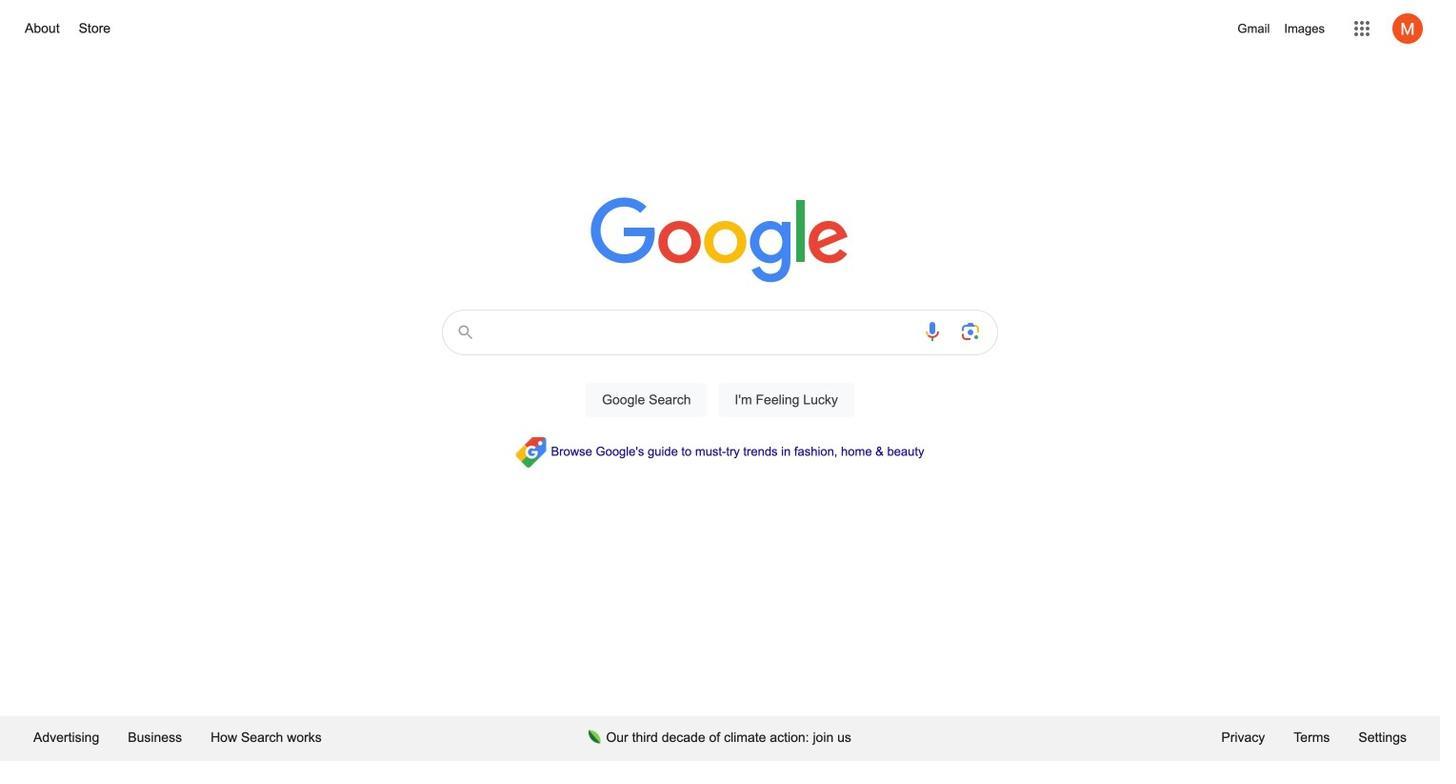 Task type: describe. For each thing, give the bounding box(es) containing it.
search by voice image
[[921, 320, 944, 343]]

search by image image
[[959, 320, 982, 343]]

google image
[[591, 197, 850, 285]]



Task type: vqa. For each thing, say whether or not it's contained in the screenshot.
S in 406 S Amantha Ave Building
no



Task type: locate. For each thing, give the bounding box(es) containing it.
None search field
[[19, 304, 1422, 439]]



